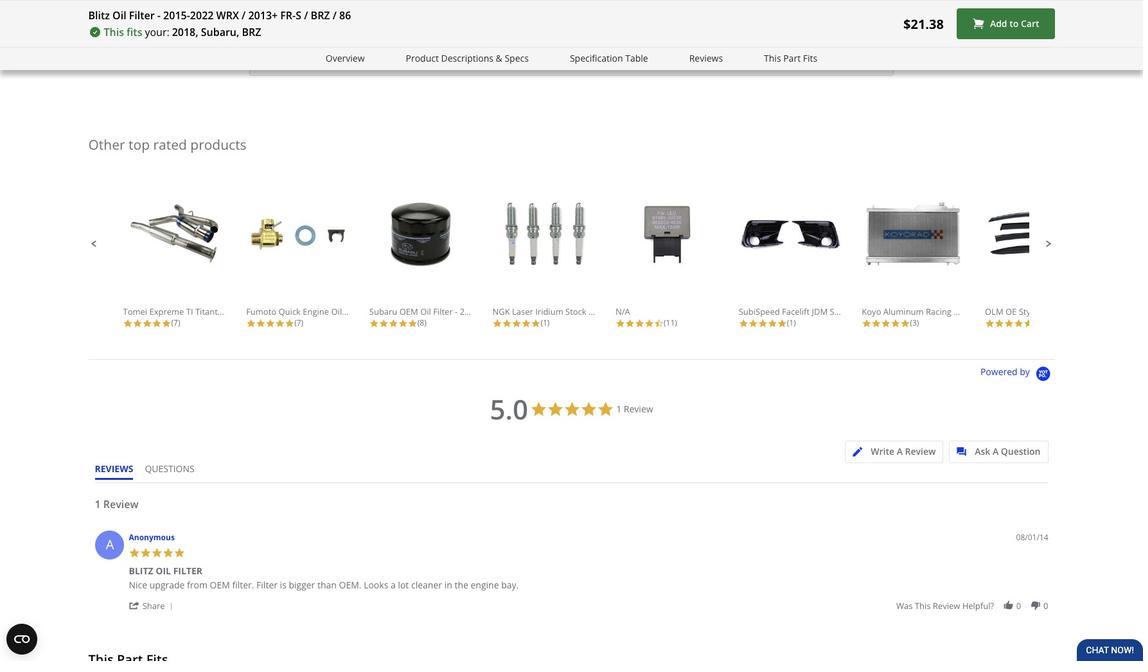 Task type: vqa. For each thing, say whether or not it's contained in the screenshot.
the Gold for Rays Gram Lights 57CR Almite Gold 18x9.5 +38mm 5x100 (Single Wheel) - 2013- 2023 Subaru BRZ / Scion FR- S / Toyota GR86 / 2014-2018 Subaru Forester
no



Task type: locate. For each thing, give the bounding box(es) containing it.
1 horizontal spatial (1)
[[787, 318, 796, 328]]

/ left the '2013+'
[[242, 8, 246, 22]]

3 total reviews element
[[862, 318, 965, 328]]

powered by
[[981, 366, 1033, 378]]

specs
[[505, 52, 529, 64]]

0 horizontal spatial 1 review
[[95, 498, 139, 512]]

... left oe on the top right of page
[[992, 306, 999, 318]]

- right "guards"
[[1090, 306, 1092, 318]]

1 horizontal spatial brz
[[311, 8, 330, 22]]

wrx up subaru,
[[216, 8, 239, 22]]

1 horizontal spatial (7)
[[294, 318, 303, 328]]

a right write
[[897, 445, 903, 458]]

1 vertical spatial this
[[764, 52, 781, 64]]

2 0 from the left
[[1044, 600, 1049, 612]]

oil
[[113, 8, 126, 22], [331, 306, 342, 318], [420, 306, 431, 318]]

1 total reviews element
[[493, 318, 595, 328], [739, 318, 842, 328]]

0 horizontal spatial a
[[106, 536, 114, 553]]

this for this part fits
[[764, 52, 781, 64]]

0 horizontal spatial 1
[[95, 498, 101, 512]]

1 (7) from the left
[[171, 318, 180, 328]]

facelift
[[782, 306, 810, 318]]

1 horizontal spatial 7 total reviews element
[[246, 318, 349, 328]]

2 7 total reviews element from the left
[[246, 318, 349, 328]]

powered by link
[[981, 366, 1055, 382]]

oil
[[156, 565, 171, 577]]

share image
[[129, 600, 140, 611]]

titantium
[[195, 306, 233, 318]]

0 vertical spatial 1 review
[[617, 403, 653, 415]]

0 horizontal spatial 7 total reviews element
[[123, 318, 226, 328]]

wrx inside subaru oem oil filter - 2015+ wrx link
[[486, 306, 504, 318]]

ask
[[975, 445, 991, 458]]

product descriptions & specs link
[[406, 51, 529, 66]]

/ left 86
[[333, 8, 337, 22]]

1 horizontal spatial a
[[897, 445, 903, 458]]

... right "guards"
[[1092, 306, 1099, 318]]

/
[[242, 8, 246, 22], [304, 8, 308, 22], [333, 8, 337, 22]]

brz down the '2013+'
[[242, 25, 261, 39]]

0 vertical spatial 1
[[617, 403, 622, 415]]

s
[[296, 8, 301, 22]]

blitz oil filter - 2015-2022 wrx / 2013+ fr-s / brz / 86
[[88, 8, 351, 22]]

0 vertical spatial this
[[104, 25, 124, 39]]

0 horizontal spatial (7)
[[171, 318, 180, 328]]

2 ... from the left
[[1092, 306, 1099, 318]]

1 horizontal spatial this
[[764, 52, 781, 64]]

oe
[[1006, 306, 1017, 318]]

wrx
[[216, 8, 239, 22], [486, 306, 504, 318]]

star image
[[133, 319, 142, 328], [142, 319, 152, 328], [152, 319, 162, 328], [256, 319, 266, 328], [275, 319, 285, 328], [285, 319, 294, 328], [369, 319, 379, 328], [389, 319, 398, 328], [502, 319, 512, 328], [635, 319, 645, 328], [749, 319, 758, 328], [778, 319, 787, 328], [872, 319, 881, 328], [891, 319, 901, 328], [901, 319, 910, 328], [1005, 319, 1014, 328], [140, 548, 151, 559], [151, 548, 163, 559], [163, 548, 174, 559], [174, 548, 185, 559]]

subaru,
[[201, 25, 239, 39]]

fr-
[[280, 8, 296, 22]]

tomei expreme ti titantium cat-back... link
[[123, 200, 276, 318]]

this part fits link
[[764, 51, 818, 66]]

write
[[871, 445, 895, 458]]

laser
[[512, 306, 533, 318]]

oem right subaru
[[400, 306, 418, 318]]

1
[[617, 403, 622, 415], [95, 498, 101, 512]]

ask a question button
[[949, 441, 1049, 463]]

0 horizontal spatial oem
[[210, 579, 230, 591]]

0 vertical spatial review
[[624, 403, 653, 415]]

share button
[[129, 599, 177, 612]]

a for write
[[897, 445, 903, 458]]

0 vertical spatial oem
[[400, 306, 418, 318]]

1 horizontal spatial 1 total reviews element
[[739, 318, 842, 328]]

review
[[933, 600, 961, 612]]

is
[[280, 579, 287, 591]]

0 right vote up review by anonymous on  1 aug 2014 icon
[[1017, 600, 1022, 612]]

2 1 total reviews element from the left
[[739, 318, 842, 328]]

5.0 star rating element
[[490, 391, 528, 427]]

stock
[[566, 306, 587, 318]]

0 horizontal spatial 1 total reviews element
[[493, 318, 595, 328]]

0 horizontal spatial 0
[[1017, 600, 1022, 612]]

1 horizontal spatial oil
[[331, 306, 342, 318]]

1 vertical spatial wrx
[[486, 306, 504, 318]]

2018,
[[172, 25, 198, 39]]

1 vertical spatial oem
[[210, 579, 230, 591]]

filter up fits
[[129, 8, 155, 22]]

oem right from
[[210, 579, 230, 591]]

style
[[1019, 306, 1038, 318]]

2 vertical spatial review
[[103, 498, 139, 512]]

(7) left ti
[[171, 318, 180, 328]]

to
[[1010, 18, 1019, 30]]

(2)
[[1034, 318, 1043, 328]]

fits
[[127, 25, 142, 39]]

a
[[391, 579, 396, 591]]

1 horizontal spatial 1
[[617, 403, 622, 415]]

this left part
[[764, 52, 781, 64]]

oil right 'blitz'
[[113, 8, 126, 22]]

tomei
[[123, 306, 147, 318]]

helpful?
[[963, 600, 994, 612]]

write no frame image
[[853, 447, 869, 457]]

2015-
[[163, 8, 190, 22]]

filter
[[129, 8, 155, 22], [577, 57, 597, 69], [433, 306, 453, 318], [257, 579, 278, 591]]

(1)
[[541, 318, 550, 328], [787, 318, 796, 328]]

star image
[[123, 319, 133, 328], [162, 319, 171, 328], [246, 319, 256, 328], [266, 319, 275, 328], [379, 319, 389, 328], [398, 319, 408, 328], [408, 319, 418, 328], [493, 319, 502, 328], [512, 319, 522, 328], [522, 319, 531, 328], [531, 319, 541, 328], [616, 319, 625, 328], [625, 319, 635, 328], [645, 319, 654, 328], [739, 319, 749, 328], [758, 319, 768, 328], [768, 319, 778, 328], [862, 319, 872, 328], [881, 319, 891, 328], [985, 319, 995, 328], [995, 319, 1005, 328], [1014, 319, 1024, 328], [1024, 319, 1034, 328], [129, 548, 140, 559]]

... inside olm oe style rain guards -... link
[[1092, 306, 1099, 318]]

11 total reviews element
[[616, 318, 719, 328]]

valve
[[318, 33, 339, 45]]

group
[[897, 600, 1049, 612]]

0 horizontal spatial ...
[[992, 306, 999, 318]]

subispeed facelift jdm style... link
[[739, 200, 855, 318]]

ti
[[186, 306, 193, 318]]

a left "anonymous"
[[106, 536, 114, 553]]

was
[[897, 600, 913, 612]]

wrx for 2022
[[216, 8, 239, 22]]

7 total reviews element for quick
[[246, 318, 349, 328]]

descriptions
[[441, 52, 494, 64]]

1 horizontal spatial /
[[304, 8, 308, 22]]

this for this fits your: 2018, subaru, brz
[[104, 25, 124, 39]]

1 total reviews element for facelift
[[739, 318, 842, 328]]

reviews
[[689, 52, 723, 64]]

(7) right back...
[[294, 318, 303, 328]]

(1) right 'laser'
[[541, 318, 550, 328]]

a
[[897, 445, 903, 458], [993, 445, 999, 458], [106, 536, 114, 553]]

1 horizontal spatial ...
[[1092, 306, 1099, 318]]

reviews link
[[689, 51, 723, 66]]

racing
[[926, 306, 952, 318]]

0 horizontal spatial /
[[242, 8, 246, 22]]

0 horizontal spatial brz
[[242, 25, 261, 39]]

oil left drain
[[331, 306, 342, 318]]

review
[[624, 403, 653, 415], [905, 445, 936, 458], [103, 498, 139, 512]]

oem
[[400, 306, 418, 318], [210, 579, 230, 591]]

oil inside 'link'
[[331, 306, 342, 318]]

2 horizontal spatial a
[[993, 445, 999, 458]]

blitz
[[129, 565, 153, 577]]

0 horizontal spatial wrx
[[216, 8, 239, 22]]

this fits your: 2018, subaru, brz
[[104, 25, 261, 39]]

2 / from the left
[[304, 8, 308, 22]]

koyo aluminum racing radiator -... link
[[862, 200, 999, 318]]

1 vertical spatial brz
[[242, 25, 261, 39]]

add
[[990, 18, 1008, 30]]

wrx right 2015+ at the left of the page
[[486, 306, 504, 318]]

brz right s
[[311, 8, 330, 22]]

86
[[339, 8, 351, 22]]

1 7 total reviews element from the left
[[123, 318, 226, 328]]

n/a link
[[616, 200, 719, 318]]

2 total reviews element
[[985, 318, 1088, 328]]

2 (7) from the left
[[294, 318, 303, 328]]

group containing was this review helpful?
[[897, 600, 1049, 612]]

1 vertical spatial review
[[905, 445, 936, 458]]

-
[[157, 8, 161, 22], [455, 306, 458, 318], [989, 306, 992, 318], [1090, 306, 1092, 318]]

0 right vote down review by anonymous on  1 aug 2014 icon
[[1044, 600, 1049, 612]]

ngk
[[493, 306, 510, 318]]

(1) left jdm
[[787, 318, 796, 328]]

this left fits
[[104, 25, 124, 39]]

1 (1) from the left
[[541, 318, 550, 328]]

table
[[626, 52, 648, 64]]

this part fits
[[764, 52, 818, 64]]

0 horizontal spatial (1)
[[541, 318, 550, 328]]

rated
[[153, 136, 187, 154]]

tab list
[[95, 463, 206, 483]]

7 total reviews element
[[123, 318, 226, 328], [246, 318, 349, 328]]

1 1 total reviews element from the left
[[493, 318, 595, 328]]

/ right s
[[304, 8, 308, 22]]

brz
[[311, 8, 330, 22], [242, 25, 261, 39]]

2013+
[[248, 8, 278, 22]]

oil right subaru
[[420, 306, 431, 318]]

seperator image
[[167, 603, 175, 610]]

2 (1) from the left
[[787, 318, 796, 328]]

0 horizontal spatial this
[[104, 25, 124, 39]]

product
[[406, 52, 439, 64]]

1 0 from the left
[[1017, 600, 1022, 612]]

a inside ask a question dropdown button
[[993, 445, 999, 458]]

a right 'ask'
[[993, 445, 999, 458]]

2 horizontal spatial /
[[333, 8, 337, 22]]

1 horizontal spatial review
[[624, 403, 653, 415]]

add to cart
[[990, 18, 1040, 30]]

1 horizontal spatial wrx
[[486, 306, 504, 318]]

reviews
[[95, 463, 133, 475]]

filter left is
[[257, 579, 278, 591]]

was this review helpful?
[[897, 600, 994, 612]]

product descriptions & specs
[[406, 52, 529, 64]]

subaru
[[369, 306, 397, 318]]

a for ask
[[993, 445, 999, 458]]

a inside write a review dropdown button
[[897, 445, 903, 458]]

2 horizontal spatial review
[[905, 445, 936, 458]]

1 horizontal spatial 0
[[1044, 600, 1049, 612]]

0 vertical spatial wrx
[[216, 8, 239, 22]]

08/01/14
[[1017, 532, 1049, 543]]

write a review button
[[845, 441, 944, 463]]

1 ... from the left
[[992, 306, 999, 318]]

(1) for facelift
[[787, 318, 796, 328]]



Task type: describe. For each thing, give the bounding box(es) containing it.
iridium
[[536, 306, 564, 318]]

1 total reviews element for laser
[[493, 318, 595, 328]]

share
[[142, 600, 165, 612]]

oem.
[[339, 579, 362, 591]]

2022
[[190, 8, 214, 22]]

blitz oil filter heading
[[129, 565, 203, 579]]

&
[[496, 52, 503, 64]]

fumoto
[[246, 306, 276, 318]]

quick
[[279, 306, 301, 318]]

filter right (8)
[[433, 306, 453, 318]]

(7) for expreme
[[171, 318, 180, 328]]

part
[[784, 52, 801, 64]]

(11)
[[664, 318, 677, 328]]

guards
[[1059, 306, 1088, 318]]

0 vertical spatial brz
[[311, 8, 330, 22]]

- right radiator
[[989, 306, 992, 318]]

color
[[255, 9, 277, 21]]

pressure
[[255, 33, 291, 45]]

than
[[318, 579, 337, 591]]

koyo aluminum racing radiator -...
[[862, 306, 999, 318]]

tab list containing reviews
[[95, 463, 206, 483]]

3 / from the left
[[333, 8, 337, 22]]

expreme
[[149, 306, 184, 318]]

overview link
[[326, 51, 365, 66]]

aluminum
[[884, 306, 924, 318]]

n/a
[[616, 306, 630, 318]]

(1) for laser
[[541, 318, 550, 328]]

question
[[1001, 445, 1041, 458]]

filter.
[[232, 579, 254, 591]]

filter
[[173, 565, 203, 577]]

the
[[455, 579, 468, 591]]

... inside koyo aluminum racing radiator -... link
[[992, 306, 999, 318]]

other top rated products
[[88, 136, 247, 154]]

write a review
[[871, 445, 936, 458]]

open widget image
[[6, 624, 37, 655]]

olm oe style rain guards -... link
[[985, 200, 1099, 318]]

bigger
[[289, 579, 315, 591]]

blitz
[[88, 8, 110, 22]]

- left 2015+ at the left of the page
[[455, 306, 458, 318]]

cleaner
[[411, 579, 442, 591]]

0 horizontal spatial review
[[103, 498, 139, 512]]

ngk laser iridium stock heat range...
[[493, 306, 640, 318]]

pressure relief valve
[[255, 33, 339, 45]]

subispeed
[[739, 306, 780, 318]]

looks
[[364, 579, 388, 591]]

back...
[[251, 306, 276, 318]]

other
[[88, 136, 125, 154]]

style...
[[830, 306, 855, 318]]

vote down review by anonymous on  1 aug 2014 image
[[1030, 600, 1042, 611]]

- up your:
[[157, 8, 161, 22]]

blitz oil filter nice upgrade from oem filter. filter is bigger than oem. looks a lot cleaner in the engine bay.
[[129, 565, 519, 591]]

subaru oem oil filter - 2015+ wrx
[[369, 306, 504, 318]]

5.0
[[490, 391, 528, 427]]

fumoto quick engine oil drain valve...
[[246, 306, 395, 318]]

vote up review by anonymous on  1 aug 2014 image
[[1003, 600, 1014, 611]]

koyo
[[862, 306, 882, 318]]

powered
[[981, 366, 1018, 378]]

valve...
[[368, 306, 395, 318]]

engine
[[471, 579, 499, 591]]

2 horizontal spatial oil
[[420, 306, 431, 318]]

by
[[1020, 366, 1030, 378]]

subaru oem oil filter - 2015+ wrx link
[[369, 200, 504, 318]]

(3)
[[910, 318, 919, 328]]

type
[[255, 57, 275, 69]]

oem inside "blitz oil filter nice upgrade from oem filter. filter is bigger than oem. looks a lot cleaner in the engine bay."
[[210, 579, 230, 591]]

review date 08/01/14 element
[[1017, 532, 1049, 543]]

your:
[[145, 25, 169, 39]]

2015+
[[460, 306, 484, 318]]

overview
[[326, 52, 365, 64]]

radiator
[[954, 306, 987, 318]]

filter left table at the top of the page
[[577, 57, 597, 69]]

tomei expreme ti titantium cat-back...
[[123, 306, 276, 318]]

bay.
[[501, 579, 519, 591]]

anonymous
[[129, 532, 175, 543]]

jdm
[[812, 306, 828, 318]]

wrx for 2015+
[[486, 306, 504, 318]]

ask a question
[[975, 445, 1041, 458]]

from
[[187, 579, 208, 591]]

review inside dropdown button
[[905, 445, 936, 458]]

rain
[[1040, 306, 1057, 318]]

dialog image
[[957, 447, 973, 457]]

7 total reviews element for expreme
[[123, 318, 226, 328]]

subispeed facelift jdm style...
[[739, 306, 855, 318]]

1 vertical spatial 1 review
[[95, 498, 139, 512]]

nice
[[129, 579, 147, 591]]

(8)
[[418, 318, 427, 328]]

relief
[[293, 33, 316, 45]]

1 horizontal spatial 1 review
[[617, 403, 653, 415]]

1 vertical spatial 1
[[95, 498, 101, 512]]

1 horizontal spatial oem
[[400, 306, 418, 318]]

lot
[[398, 579, 409, 591]]

specification
[[570, 52, 623, 64]]

filter inside "blitz oil filter nice upgrade from oem filter. filter is bigger than oem. looks a lot cleaner in the engine bay."
[[257, 579, 278, 591]]

1 / from the left
[[242, 8, 246, 22]]

cart
[[1021, 18, 1040, 30]]

(7) for quick
[[294, 318, 303, 328]]

add to cart button
[[957, 8, 1055, 39]]

half star image
[[654, 319, 664, 328]]

8 total reviews element
[[369, 318, 472, 328]]

drain
[[344, 306, 366, 318]]

0 horizontal spatial oil
[[113, 8, 126, 22]]



